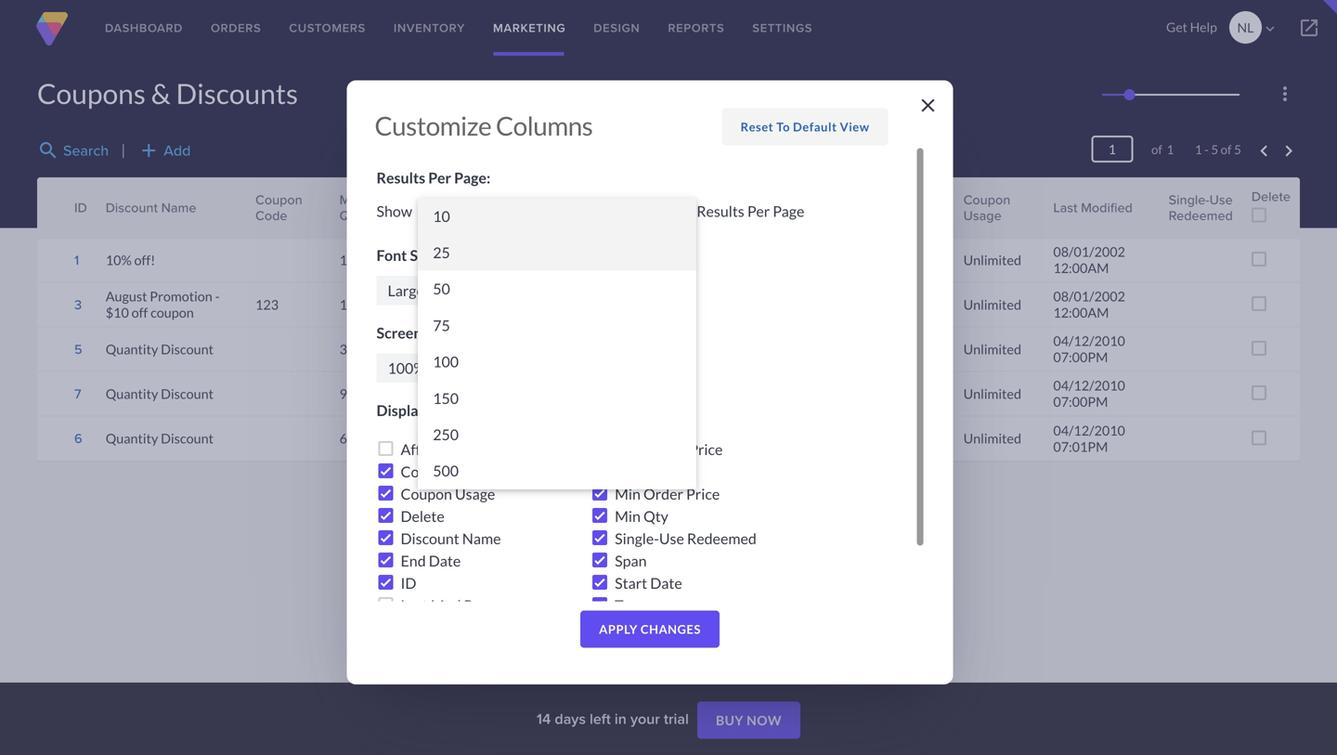 Task type: describe. For each thing, give the bounding box(es) containing it.
1 vertical spatial id
[[401, 574, 417, 592]]

1 horizontal spatial type
[[797, 198, 826, 217]]

1 vertical spatial discount name
[[401, 529, 501, 547]]

design
[[594, 19, 640, 37]]

1 horizontal spatial delete
[[1252, 187, 1291, 206]]

tax
[[451, 440, 472, 458]]

last mod by
[[401, 596, 481, 614]]

1 horizontal spatial min qty
[[615, 507, 669, 525]]

off!
[[134, 252, 155, 268]]

default
[[793, 119, 837, 134]]

coupon right the span link
[[964, 190, 1011, 209]]

type link
[[797, 198, 826, 217]]

mode_editedit









min order price element
[[442, 177, 525, 238]]

1 horizontal spatial name
[[462, 529, 501, 547]]

1 left font at the left top of the page
[[340, 252, 347, 268]]

1 vertical spatial redeemed
[[687, 529, 757, 547]]

max order price link
[[535, 190, 601, 225]]

0 horizontal spatial name
[[161, 198, 196, 217]]

min qty link
[[340, 190, 376, 225]]






id element
[[37, 177, 96, 238]]

04/12/2010 for 7
[[1054, 378, 1126, 394]]

coupon down 500
[[401, 485, 452, 503]]

changes
[[641, 622, 701, 637]]

0 horizontal spatial coupon usage
[[401, 485, 495, 503]]

width:
[[425, 324, 471, 342]]

75
[[433, 316, 450, 334]]

buy
[[716, 713, 744, 728]]

keyboard_arrow_right
[[1278, 140, 1300, 162]]

07:01pm
[[1054, 439, 1109, 454]]

quantity discount for 5
[[106, 341, 214, 357]]

1 horizontal spatial use
[[1210, 190, 1233, 209]]

qty for min qty link
[[340, 206, 361, 225]]

date right mode_editedit









max order price element
[[620, 206, 648, 225]]

start date link
[[620, 190, 664, 225]]

1 horizontal spatial coupon usage
[[964, 190, 1011, 225]]

01/01/1900
[[682, 289, 755, 304]]

unlimited for 5
[[964, 341, 1022, 357]]

search
[[63, 139, 109, 161]]

0 horizontal spatial use
[[659, 529, 684, 547]]

orders
[[211, 19, 261, 37]]

max qty link
[[395, 190, 433, 225]]

of 1
[[1139, 142, 1174, 157]]

single-useredeemed element
[[1160, 177, 1243, 238]]

y for 6
[[915, 431, 923, 446]]

0 horizontal spatial end date
[[401, 552, 461, 570]]

$10
[[106, 305, 129, 320]]

display these columns:
[[377, 401, 534, 419]]

per for page:
[[428, 168, 451, 187]]

10%
[[106, 252, 132, 268]]

250
[[433, 425, 459, 443]]

last modified link
[[1054, 198, 1133, 217]]

page:
[[454, 168, 491, 187]]

04/12/2010 for 5
[[1054, 333, 1126, 349]]

view
[[840, 119, 870, 134]]

add add
[[138, 139, 191, 162]]

these
[[429, 401, 469, 419]]

date left the page on the right of the page
[[709, 198, 737, 217]]

0 vertical spatial 3
[[74, 295, 82, 314]]

search search
[[37, 139, 109, 162]]

50
[[433, 280, 450, 298]]

id link
[[74, 198, 87, 217]]

last modified
[[1054, 198, 1133, 217]]

coupons
[[37, 77, 146, 110]]

nl
[[1238, 20, 1254, 35]]

august
[[106, 289, 147, 304]]

keyboard_arrow_left link
[[1253, 140, 1276, 162]]

search
[[37, 139, 59, 162]]

results per page:
[[377, 168, 491, 187]]

august promotion - $10 off coupon
[[106, 289, 220, 320]]

dashboard link
[[91, 0, 197, 56]]

settings
[[753, 19, 813, 37]]

0 vertical spatial end
[[682, 198, 705, 217]]

results per page
[[697, 202, 805, 220]]

07:00pm for 5
[[1054, 349, 1109, 365]]

end date link
[[682, 198, 737, 217]]

mode_editedit









min qty element
[[330, 177, 385, 238]]

max qty
[[395, 190, 419, 225]]

date up 'changes'
[[650, 574, 682, 592]]

0 vertical spatial code
[[255, 206, 287, 225]]

unlimited for 1
[[964, 252, 1022, 268]]

quantity for 7
[[106, 386, 158, 402]]

add
[[138, 139, 160, 162]]

12:00am for 3
[[1054, 305, 1109, 320]]

0 horizontal spatial single-use redeemed
[[615, 529, 757, 547]]

discount for 5
[[161, 341, 214, 357]]

10
[[433, 207, 450, 225]]

2 horizontal spatial max
[[615, 440, 644, 458]]

page
[[773, 202, 805, 220]]

reset to default view link
[[722, 108, 888, 145]]

1 horizontal spatial 3
[[340, 341, 347, 357]]

1 - 5 of 5
[[1195, 142, 1242, 157]]

quantity for 6
[[106, 431, 158, 446]]


[[1299, 17, 1321, 39]]

8
[[395, 431, 402, 446]]

0 vertical spatial span
[[915, 198, 945, 217]]

help
[[1190, 19, 1218, 35]]

max for max order price link
[[535, 190, 559, 209]]

keyboard_arrow_left keyboard_arrow_right
[[1253, 140, 1300, 162]]

order inside min order price
[[476, 190, 511, 209]]

unlimited for 7
[[964, 386, 1022, 402]]

1 link
[[74, 250, 79, 270]]

mode_editedit









coupon code element
[[246, 177, 330, 238]]

screen width:
[[377, 324, 471, 342]]

affects tax
[[401, 440, 472, 458]]

results for results per page
[[697, 202, 745, 220]]

04/12/2010 07:01pm
[[1054, 423, 1126, 454]]

0 vertical spatial discount name
[[106, 198, 196, 217]]

1 vertical spatial start
[[615, 574, 648, 592]]

1 horizontal spatial 6
[[340, 431, 347, 446]]

1 horizontal spatial min order price
[[615, 485, 720, 503]]

01/01/1900 11:59pm
[[682, 289, 755, 320]]

reports
[[668, 19, 725, 37]]

mode_editedit









discount name element
[[96, 177, 246, 238]]

span link
[[915, 198, 945, 217]]

7 link
[[74, 384, 81, 403]]

- inside august promotion - $10 off coupon
[[215, 289, 220, 304]]

2 of from the left
[[1221, 142, 1232, 157]]

buy now link
[[698, 702, 801, 739]]


[[1262, 20, 1279, 37]]

0 vertical spatial start
[[620, 190, 647, 209]]

1 horizontal spatial redeemed
[[1169, 206, 1233, 225]]

9
[[340, 386, 347, 402]]

affects
[[401, 440, 448, 458]]

quantity discount for 6
[[106, 431, 214, 446]]

unlimited for 3
[[964, 297, 1022, 312]]

unlimited for 6
[[964, 431, 1022, 446]]

1 vertical spatial single-
[[615, 529, 659, 547]]

0 horizontal spatial end
[[401, 552, 426, 570]]

0 horizontal spatial max order price
[[535, 190, 597, 225]]

08/01/2002 12:00am for 3
[[1054, 289, 1126, 320]]

qty for 'max qty' link
[[395, 206, 416, 225]]

discount for 7
[[161, 386, 214, 402]]

1 right of 1
[[1195, 142, 1202, 157]]

coupon usage link
[[964, 190, 1035, 225]]

columns:
[[472, 401, 534, 419]]

0 horizontal spatial type
[[615, 596, 646, 614]]

keyboard_arrow_right link
[[1278, 140, 1300, 162]]

columns
[[496, 110, 593, 141]]

coupon
[[151, 305, 194, 320]]

|
[[121, 141, 126, 159]]

dashboard
[[105, 19, 183, 37]]

font size:
[[377, 246, 441, 264]]

0 horizontal spatial 6
[[74, 429, 82, 448]]

14
[[537, 708, 551, 730]]



Task type: vqa. For each thing, say whether or not it's contained in the screenshot.


Task type: locate. For each thing, give the bounding box(es) containing it.
0 vertical spatial last
[[1054, 198, 1078, 217]]

1 vertical spatial type
[[615, 596, 646, 614]]

1 horizontal spatial code
[[455, 462, 490, 480]]

2 04/12/2010 07:00pm from the top
[[1054, 378, 1126, 410]]

1 y from the top
[[915, 341, 923, 357]]

1 quantity discount from the top
[[106, 341, 214, 357]]

2 vertical spatial quantity discount
[[106, 431, 214, 446]]

04/12/2010 for 6
[[1054, 423, 1126, 438]]

coupon usage right the span link
[[964, 190, 1011, 225]]

show
[[377, 202, 418, 220]]

customize columns
[[375, 110, 593, 141]]

last for last mod by
[[401, 596, 428, 614]]

2 08/01/2002 12:00am from the top
[[1054, 289, 1126, 320]]

single-use redeemed up 'changes'
[[615, 529, 757, 547]]

0 vertical spatial max order price
[[535, 190, 597, 225]]

2 08/01/2002 from the top
[[1054, 289, 1126, 304]]

price inside max order price
[[535, 206, 564, 225]]

mode_editedit









max order price element
[[525, 177, 610, 238]]

reset to default view
[[741, 119, 870, 134]]

nl 
[[1238, 20, 1279, 37]]

3 y from the top
[[915, 431, 923, 446]]

coupon code left min qty link
[[255, 190, 303, 225]]

1 of from the left
[[1152, 142, 1163, 157]]

type down default
[[797, 198, 826, 217]]

single-use redeemed down 1 - 5 of 5
[[1169, 190, 1233, 225]]

7
[[74, 384, 81, 403]]

0 horizontal spatial span
[[615, 552, 647, 570]]

apply
[[599, 622, 638, 637]]

1 04/12/2010 07:00pm from the top
[[1054, 333, 1126, 365]]

qty inside max qty
[[395, 206, 416, 225]]

04/12/2010 07:00pm
[[1054, 333, 1126, 365], [1054, 378, 1126, 410]]

quantity discount
[[106, 341, 214, 357], [106, 386, 214, 402], [106, 431, 214, 446]]

coupon code down affects tax
[[401, 462, 490, 480]]

get help
[[1167, 19, 1218, 35]]

quantity down off
[[106, 341, 158, 357]]

max for 'max qty' link
[[395, 190, 419, 209]]

25
[[433, 243, 450, 261]]

results left the page on the right of the page
[[697, 202, 745, 220]]

apply changes
[[599, 622, 701, 637]]

qty inside min qty
[[340, 206, 361, 225]]

coupon code link
[[255, 190, 321, 225]]

font
[[377, 246, 407, 264]]

2 12:00am from the top
[[1054, 305, 1109, 320]]

1 vertical spatial min order price
[[615, 485, 720, 503]]

code left 'mode_editedit









min qty' element
[[255, 206, 287, 225]]

coupon usage
[[964, 190, 1011, 225], [401, 485, 495, 503]]

0 horizontal spatial coupon code
[[255, 190, 303, 225]]

0 horizontal spatial delete
[[401, 507, 445, 525]]

1 vertical spatial y
[[915, 386, 923, 402]]

max
[[395, 190, 419, 209], [535, 190, 559, 209], [615, 440, 644, 458]]

1 vertical spatial 04/12/2010 07:00pm
[[1054, 378, 1126, 410]]

quantity discount right the 6 link
[[106, 431, 214, 446]]

1 horizontal spatial single-use redeemed
[[1169, 190, 1233, 225]]

- right promotion
[[215, 289, 220, 304]]

1 horizontal spatial single-
[[1169, 190, 1210, 209]]

modified
[[1081, 198, 1133, 217]]

500
[[433, 462, 459, 480]]

1 vertical spatial single-use redeemed
[[615, 529, 757, 547]]

name up by
[[462, 529, 501, 547]]

1 vertical spatial span
[[615, 552, 647, 570]]

1 horizontal spatial end
[[682, 198, 705, 217]]

start
[[620, 190, 647, 209], [615, 574, 648, 592]]

5
[[1212, 142, 1219, 157], [1235, 142, 1242, 157], [74, 339, 82, 359], [395, 341, 402, 357]]

2 04/12/2010 from the top
[[1054, 378, 1126, 394]]

0 vertical spatial 04/12/2010 07:00pm
[[1054, 333, 1126, 365]]

0 vertical spatial 07:00pm
[[1054, 349, 1109, 365]]

code down tax
[[455, 462, 490, 480]]

order inside max order price
[[563, 190, 597, 209]]

name down add
[[161, 198, 196, 217]]

customize
[[375, 110, 491, 141]]

123
[[255, 297, 279, 312]]

span
[[915, 198, 945, 217], [615, 552, 647, 570]]

5 link
[[74, 339, 82, 359]]

1 vertical spatial 04/12/2010
[[1054, 378, 1126, 394]]

5 unlimited from the top
[[964, 431, 1022, 446]]

date up mod
[[429, 552, 461, 570]]

discount name up off!
[[106, 198, 196, 217]]

1 12:00am from the top
[[1054, 260, 1109, 276]]

quantity right 7 link
[[106, 386, 158, 402]]

1 right 123
[[340, 297, 347, 312]]

usage down 500
[[455, 485, 495, 503]]

1 vertical spatial 08/01/2002
[[1054, 289, 1126, 304]]

6 down 7
[[74, 429, 82, 448]]

0 vertical spatial 08/01/2002
[[1054, 244, 1126, 260]]

mode_editedit









type element
[[788, 177, 854, 238]]

coupon code
[[255, 190, 303, 225], [401, 462, 490, 480]]

usage right the span link
[[964, 206, 1002, 225]]

size:
[[410, 246, 441, 264]]

1 vertical spatial quantity
[[106, 386, 158, 402]]

6
[[74, 429, 82, 448], [340, 431, 347, 446]]

0 horizontal spatial -
[[215, 289, 220, 304]]

0 horizontal spatial min qty
[[340, 190, 361, 225]]

1 horizontal spatial per
[[748, 202, 770, 220]]

succeed online with volusion's shopping cart software image
[[33, 12, 71, 46]]

quantity right the 6 link
[[106, 431, 158, 446]]

0 horizontal spatial id
[[74, 198, 87, 217]]

start date up apply changes
[[615, 574, 682, 592]]

delete element
[[1243, 177, 1300, 238]]

3 left $10
[[74, 295, 82, 314]]

mod
[[431, 596, 461, 614]]

1 horizontal spatial discount name
[[401, 529, 501, 547]]

6 down 9
[[340, 431, 347, 446]]

1 vertical spatial -
[[215, 289, 220, 304]]

08/01/2002 12:00am for 1
[[1054, 244, 1126, 276]]

1 vertical spatial per
[[748, 202, 770, 220]]

type up 'apply' on the bottom left
[[615, 596, 646, 614]]

price
[[451, 206, 481, 225], [535, 206, 564, 225], [689, 440, 723, 458], [686, 485, 720, 503]]

12:00am for 1
[[1054, 260, 1109, 276]]

0 vertical spatial y
[[915, 341, 923, 357]]

2 07:00pm from the top
[[1054, 394, 1109, 410]]

id
[[74, 198, 87, 217], [401, 574, 417, 592]]

0 vertical spatial end date
[[682, 198, 737, 217]]

3 unlimited from the top
[[964, 341, 1022, 357]]

of left 1 - 5 of 5
[[1152, 142, 1163, 157]]

keyboard_arrow_left
[[1253, 140, 1276, 162]]

08/01/2002 for 3
[[1054, 289, 1126, 304]]

10% off!
[[106, 252, 155, 268]]

0 vertical spatial -
[[1205, 142, 1209, 157]]

delete
[[1252, 187, 1291, 206], [401, 507, 445, 525]]

6 link
[[74, 429, 82, 448]]

0 horizontal spatial 3
[[74, 295, 82, 314]]

coupon left min qty link
[[255, 190, 303, 209]]

type
[[797, 198, 826, 217], [615, 596, 646, 614]]

start date right max order price link
[[620, 190, 648, 225]]

0 vertical spatial redeemed
[[1169, 206, 1233, 225]]

quantity discount down the coupon
[[106, 341, 214, 357]]

coupon
[[255, 190, 303, 209], [964, 190, 1011, 209], [401, 462, 452, 480], [401, 485, 452, 503]]

last left mod
[[401, 596, 428, 614]]






coupon usage element
[[955, 177, 1044, 238]]

single-use redeemed
[[1169, 190, 1233, 225], [615, 529, 757, 547]]

close
[[917, 94, 940, 117]]

0 vertical spatial 04/12/2010
[[1054, 333, 1126, 349]]

1 vertical spatial delete
[[401, 507, 445, 525]]

&
[[151, 77, 171, 110]]

1 04/12/2010 from the top
[[1054, 333, 1126, 349]]

1 horizontal spatial id
[[401, 574, 417, 592]]

y for 5
[[915, 341, 923, 357]]

1 vertical spatial 3
[[340, 341, 347, 357]]

08/01/2002
[[1054, 244, 1126, 260], [1054, 289, 1126, 304]]

3 quantity from the top
[[106, 431, 158, 446]]

100
[[433, 353, 459, 371]]

start right max order price link
[[620, 190, 647, 209]]

0 vertical spatial id
[[74, 198, 87, 217]]

0 horizontal spatial of
[[1152, 142, 1163, 157]]

2 horizontal spatial qty
[[644, 507, 669, 525]]

customers
[[289, 19, 366, 37]]






last modified element
[[1044, 177, 1160, 238]]

usage inside coupon usage
[[964, 206, 1002, 225]]

2 quantity discount from the top
[[106, 386, 214, 402]]

1 vertical spatial 07:00pm
[[1054, 394, 1109, 410]]

0 horizontal spatial redeemed
[[687, 529, 757, 547]]

end up last mod by
[[401, 552, 426, 570]]

single- down 1 - 5 of 5
[[1169, 190, 1210, 209]]

1 horizontal spatial of
[[1221, 142, 1232, 157]]

0 vertical spatial single-use redeemed
[[1169, 190, 1233, 225]]

1 vertical spatial 12:00am
[[1054, 305, 1109, 320]]

mode_editedit









start date element
[[610, 177, 673, 238]]

span up 'apply' on the bottom left
[[615, 552, 647, 570]]

results for results per page:
[[377, 168, 426, 187]]

11:59pm
[[682, 305, 737, 320]]

mode_editedit









span element
[[906, 177, 955, 238]]

0 vertical spatial type
[[797, 198, 826, 217]]

- right of 1
[[1205, 142, 1209, 157]]

min qty
[[340, 190, 361, 225], [615, 507, 669, 525]]

apply changes link
[[581, 611, 720, 648]]

4 unlimited from the top
[[964, 386, 1022, 402]]

span left 




coupon usage element
[[915, 198, 945, 217]]

1 vertical spatial name
[[462, 529, 501, 547]]

0 vertical spatial usage
[[964, 206, 1002, 225]]

1 left 10%
[[74, 250, 79, 270]]

per for page
[[748, 202, 770, 220]]

1 horizontal spatial coupon code
[[401, 462, 490, 480]]

by
[[464, 596, 481, 614]]

max order price
[[535, 190, 597, 225], [615, 440, 723, 458]]

3
[[74, 295, 82, 314], [340, 341, 347, 357]]

04/12/2010
[[1054, 333, 1126, 349], [1054, 378, 1126, 394], [1054, 423, 1126, 438]]

1 vertical spatial 08/01/2002 12:00am
[[1054, 289, 1126, 320]]

1 horizontal spatial results
[[697, 202, 745, 220]]

1 quantity from the top
[[106, 341, 158, 357]]

1 vertical spatial coupon code
[[401, 462, 490, 480]]

coupons & discounts
[[37, 77, 298, 110]]

1 horizontal spatial span
[[915, 198, 945, 217]]

of left keyboard_arrow_left
[[1221, 142, 1232, 157]]

1 08/01/2002 from the top
[[1054, 244, 1126, 260]]

per left page:
[[428, 168, 451, 187]]

price inside min order price link
[[451, 206, 481, 225]]

discount name up mod
[[401, 529, 501, 547]]

discount name
[[106, 198, 196, 217], [401, 529, 501, 547]]

single- inside single-use redeemed
[[1169, 190, 1210, 209]]

1 horizontal spatial last
[[1054, 198, 1078, 217]]

2 vertical spatial 04/12/2010
[[1054, 423, 1126, 438]]

single- up apply changes link
[[615, 529, 659, 547]]

0 horizontal spatial code
[[255, 206, 287, 225]]

coupon usage down 500
[[401, 485, 495, 503]]

0 vertical spatial single-
[[1169, 190, 1210, 209]]

0 vertical spatial coupon code
[[255, 190, 303, 225]]

end date
[[682, 198, 737, 217], [401, 552, 461, 570]]

1 horizontal spatial end date
[[682, 198, 737, 217]]

1 08/01/2002 12:00am from the top
[[1054, 244, 1126, 276]]

2 vertical spatial y
[[915, 431, 923, 446]]

07:00pm for 7
[[1054, 394, 1109, 410]]

1 vertical spatial coupon usage
[[401, 485, 495, 503]]

1 left 1 - 5 of 5
[[1167, 142, 1174, 157]]

0 vertical spatial coupon usage
[[964, 190, 1011, 225]]

1 07:00pm from the top
[[1054, 349, 1109, 365]]

end
[[682, 198, 705, 217], [401, 552, 426, 570]]

last for last modified
[[1054, 198, 1078, 217]]

y for 7
[[915, 386, 923, 402]]

0 vertical spatial delete
[[1252, 187, 1291, 206]]

1 horizontal spatial usage
[[964, 206, 1002, 225]]

quantity for 5
[[106, 341, 158, 357]]

2 quantity from the top
[[106, 386, 158, 402]]

buy now
[[716, 713, 782, 728]]

1 vertical spatial max order price
[[615, 440, 723, 458]]

min order price
[[451, 190, 511, 225], [615, 485, 720, 503]]

mode_editedit









end date element
[[673, 177, 788, 238]]

use
[[1210, 190, 1233, 209], [659, 529, 684, 547]]

0 horizontal spatial min order price
[[451, 190, 511, 225]]

redeemed
[[1169, 206, 1233, 225], [687, 529, 757, 547]]

discount for 6
[[161, 431, 214, 446]]

1 unlimited from the top
[[964, 252, 1022, 268]]

quantity discount for 7
[[106, 386, 214, 402]]

results up max qty
[[377, 168, 426, 187]]

2 vertical spatial quantity
[[106, 431, 158, 446]]

08/01/2002 for 1
[[1054, 244, 1126, 260]]

1 vertical spatial results
[[697, 202, 745, 220]]

y
[[915, 341, 923, 357], [915, 386, 923, 402], [915, 431, 923, 446]]

04/12/2010 07:00pm for 5
[[1054, 333, 1126, 365]]

 link
[[1282, 0, 1338, 56]]

id up 1 link
[[74, 198, 87, 217]]

per left the page on the right of the page
[[748, 202, 770, 220]]

1 vertical spatial start date
[[615, 574, 682, 592]]

1 vertical spatial last
[[401, 596, 428, 614]]

1 vertical spatial end date
[[401, 552, 461, 570]]

use up 'changes'
[[659, 529, 684, 547]]

1 horizontal spatial max order price
[[615, 440, 723, 458]]

0 vertical spatial min order price
[[451, 190, 511, 225]]

3 04/12/2010 from the top
[[1054, 423, 1126, 438]]

3 up 9
[[340, 341, 347, 357]]

start up 'apply' on the bottom left
[[615, 574, 648, 592]]

results
[[377, 168, 426, 187], [697, 202, 745, 220]]

code
[[255, 206, 287, 225], [455, 462, 490, 480]]

quantity discount right 7 link
[[106, 386, 214, 402]]

use down 1 - 5 of 5
[[1210, 190, 1233, 209]]

reset
[[741, 119, 774, 134]]

get
[[1167, 19, 1188, 35]]

1 horizontal spatial max
[[535, 190, 559, 209]]

last left modified
[[1054, 198, 1078, 217]]

end date up last mod by
[[401, 552, 461, 570]]

delete down keyboard_arrow_left keyboard_arrow_right
[[1252, 187, 1291, 206]]

0 horizontal spatial max
[[395, 190, 419, 209]]

delete down 500
[[401, 507, 445, 525]]

0 vertical spatial 12:00am
[[1054, 260, 1109, 276]]

max inside max order price
[[535, 190, 559, 209]]

marketing
[[493, 19, 566, 37]]

2 unlimited from the top
[[964, 297, 1022, 312]]

min inside min order price
[[451, 190, 473, 209]]

04/12/2010 07:00pm for 7
[[1054, 378, 1126, 410]]

end date right mode_editedit









start date element
[[682, 198, 737, 217]]

now
[[747, 713, 782, 728]]

150
[[433, 389, 459, 407]]

0 horizontal spatial qty
[[340, 206, 361, 225]]

id up last mod by
[[401, 574, 417, 592]]

0 vertical spatial name
[[161, 198, 196, 217]]

1 vertical spatial use
[[659, 529, 684, 547]]

0 vertical spatial start date
[[620, 190, 648, 225]]

display
[[377, 401, 426, 419]]

3 quantity discount from the top
[[106, 431, 214, 446]]

coupon down "affects"
[[401, 462, 452, 480]]

mode_editedit









max qty element
[[385, 177, 442, 238]]

last
[[1054, 198, 1078, 217], [401, 596, 428, 614]]

1 vertical spatial usage
[[455, 485, 495, 503]]

end right mode_editedit









start date element
[[682, 198, 705, 217]]

2 y from the top
[[915, 386, 923, 402]]



